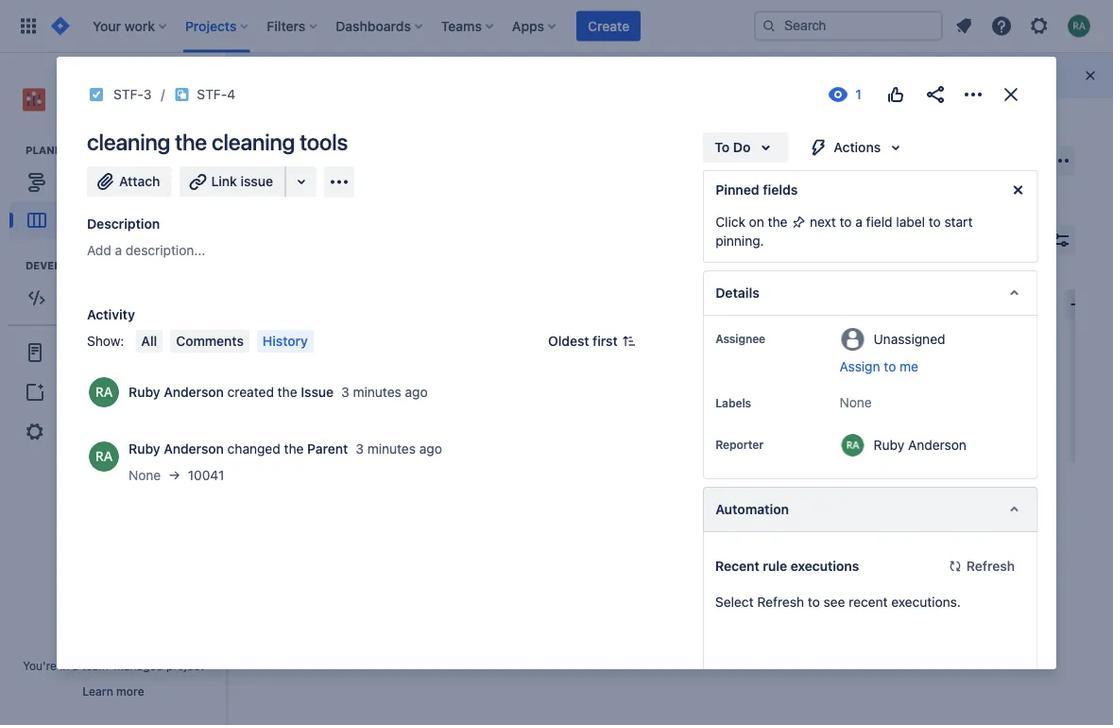 Task type: describe. For each thing, give the bounding box(es) containing it.
sko!
[[318, 353, 348, 369]]

learn
[[83, 685, 113, 698]]

1 vertical spatial stf-3 link
[[837, 388, 871, 404]]

click on the
[[716, 214, 791, 230]]

stf-4
[[197, 87, 236, 102]]

attach
[[119, 174, 160, 189]]

newest first image
[[622, 334, 637, 349]]

shortcut
[[86, 385, 137, 400]]

a for team-
[[72, 659, 79, 672]]

the down subtask icon
[[175, 129, 207, 155]]

a for field
[[856, 214, 863, 230]]

stf-4 link
[[197, 83, 236, 106]]

automation
[[716, 502, 789, 517]]

oldest first button
[[537, 330, 648, 353]]

stf-3 inside cleaning the cleaning tools dialog
[[113, 87, 152, 102]]

do
[[733, 139, 751, 155]]

menu bar inside cleaning the cleaning tools dialog
[[132, 330, 318, 353]]

copy link to issue image
[[232, 86, 247, 101]]

force for shiba task force
[[407, 124, 441, 140]]

shiba task force
[[337, 124, 441, 140]]

everything
[[548, 353, 612, 369]]

oldest first
[[549, 333, 618, 349]]

dismiss image
[[1084, 68, 1099, 83]]

stf-1
[[304, 389, 336, 403]]

projects
[[265, 124, 315, 140]]

software
[[57, 103, 104, 116]]

group containing project pages
[[8, 325, 219, 459]]

actions image
[[963, 83, 985, 106]]

1 cleaning from the left
[[87, 129, 170, 155]]

stf board
[[267, 161, 368, 187]]

1 horizontal spatial stf-3
[[837, 389, 871, 403]]

4
[[227, 87, 236, 102]]

share image
[[925, 83, 948, 106]]

primary element
[[11, 0, 755, 52]]

the left parent
[[284, 441, 304, 457]]

add for add shortcut
[[58, 385, 82, 400]]

history button
[[257, 330, 314, 353]]

1 horizontal spatial none
[[840, 395, 872, 410]]

assign to me
[[840, 359, 919, 374]]

description
[[87, 216, 160, 232]]

fields
[[763, 182, 798, 198]]

tools
[[300, 129, 348, 155]]

all
[[141, 333, 157, 349]]

task image
[[89, 87, 104, 102]]

stf- left copy link to issue icon
[[197, 87, 227, 102]]

group by
[[756, 234, 810, 246]]

shiba for shiba task force
[[337, 124, 372, 140]]

details
[[716, 285, 760, 301]]

go
[[281, 353, 298, 369]]

popular
[[913, 68, 961, 83]]

issue for create issue
[[345, 433, 378, 449]]

code
[[60, 290, 92, 306]]

issue for link issue
[[241, 174, 273, 189]]

next
[[810, 214, 836, 230]]

shiba for shiba task force software project
[[57, 83, 92, 99]]

ruby anderson
[[874, 437, 967, 452]]

view popular column setups
[[879, 68, 1056, 83]]

link
[[211, 174, 237, 189]]

ruby for ruby anderson changed the parent 3 minutes ago
[[129, 441, 160, 457]]

link issue
[[211, 174, 273, 189]]

project inside shiba task force software project
[[108, 103, 145, 116]]

field
[[866, 214, 893, 230]]

3 left subtask icon
[[144, 87, 152, 102]]

pinning.
[[716, 233, 764, 249]]

attach button
[[87, 166, 172, 197]]

setups
[[1014, 68, 1056, 83]]

timeline
[[60, 175, 111, 190]]

done
[[812, 305, 845, 318]]

group
[[756, 234, 794, 246]]

1 horizontal spatial project
[[166, 659, 204, 672]]

settings
[[105, 424, 153, 440]]

automation element
[[703, 487, 1038, 532]]

assignee
[[716, 332, 766, 345]]

project for project settings
[[58, 424, 101, 440]]

by
[[797, 234, 810, 246]]

project settings
[[58, 424, 153, 440]]

hide message image
[[1007, 179, 1030, 201]]

ruby for ruby anderson created the issue 3 minutes ago
[[129, 384, 160, 400]]

task image
[[281, 388, 296, 404]]

pinned
[[716, 182, 760, 198]]

issue
[[301, 384, 334, 400]]

learn more
[[83, 685, 144, 698]]

assign
[[840, 359, 880, 374]]

insights image
[[951, 229, 974, 252]]

project settings link
[[8, 412, 219, 453]]

ago for ruby anderson created the issue 3 minutes ago
[[405, 384, 428, 400]]

insights
[[977, 232, 1027, 248]]

labels pin to top. only you can see pinned fields. image
[[755, 395, 770, 410]]

labels
[[716, 396, 751, 409]]

cleaning the cleaning tools dialog
[[57, 57, 1057, 725]]

add a description...
[[87, 243, 206, 258]]

comments
[[176, 333, 244, 349]]

task for shiba task force
[[375, 124, 403, 140]]

10041
[[188, 468, 225, 483]]

stf- right task image on the bottom of the page
[[304, 389, 331, 403]]

board link
[[9, 202, 218, 239]]

3 right parent
[[356, 441, 364, 457]]

create issue
[[300, 433, 378, 449]]

ruby anderson created the issue 3 minutes ago
[[129, 384, 428, 400]]

stf- right task icon
[[113, 87, 144, 102]]

add shortcut button
[[8, 374, 219, 412]]

more
[[116, 685, 144, 698]]

is
[[616, 353, 626, 369]]

search image
[[762, 18, 777, 34]]

comments button
[[170, 330, 250, 353]]

cleaning
[[814, 353, 868, 369]]

parent
[[308, 441, 348, 457]]

view
[[879, 68, 909, 83]]

actions
[[834, 139, 881, 155]]

1 horizontal spatial a
[[115, 243, 122, 258]]

done element
[[812, 305, 858, 319]]

unassigned image
[[746, 385, 769, 407]]



Task type: vqa. For each thing, say whether or not it's contained in the screenshot.
Oldest first
yes



Task type: locate. For each thing, give the bounding box(es) containing it.
board
[[60, 213, 96, 228]]

task up software
[[96, 83, 125, 99]]

subtask image
[[174, 87, 190, 102]]

show:
[[87, 333, 124, 349]]

jira software image
[[49, 15, 72, 37], [49, 15, 72, 37]]

shiba
[[57, 83, 92, 99], [337, 124, 372, 140]]

stf-3 right task icon
[[113, 87, 152, 102]]

issue inside create issue button
[[345, 433, 378, 449]]

anderson for ruby anderson created the issue 3 minutes ago
[[164, 384, 224, 400]]

assign to me button
[[840, 357, 1018, 376]]

1 horizontal spatial cleaning
[[212, 129, 295, 155]]

ago up create issue button
[[405, 384, 428, 400]]

1 vertical spatial stf-3
[[837, 389, 871, 403]]

to for assign to me
[[884, 359, 896, 374]]

the up group
[[768, 214, 788, 230]]

create banner
[[0, 0, 1114, 53]]

the
[[175, 129, 207, 155], [768, 214, 788, 230], [278, 384, 297, 400], [284, 441, 304, 457]]

0 vertical spatial project
[[58, 345, 101, 361]]

description...
[[126, 243, 206, 258]]

project up 'add shortcut'
[[58, 345, 101, 361]]

0 vertical spatial add
[[87, 243, 111, 258]]

add app image
[[328, 171, 351, 193]]

0 horizontal spatial none
[[129, 468, 161, 483]]

start
[[945, 214, 973, 230]]

label
[[896, 214, 925, 230]]

add left shortcut
[[58, 385, 82, 400]]

minutes for parent
[[368, 441, 416, 457]]

in right is
[[630, 353, 640, 369]]

pinned fields
[[716, 182, 798, 198]]

0 horizontal spatial cleaning
[[87, 129, 170, 155]]

a left field at top
[[856, 214, 863, 230]]

1 horizontal spatial add
[[87, 243, 111, 258]]

ruby up automation element at the bottom of the page
[[874, 437, 905, 452]]

none down assign
[[840, 395, 872, 410]]

anderson
[[164, 384, 224, 400], [908, 437, 967, 452], [164, 441, 224, 457]]

timeline link
[[9, 164, 218, 202]]

minutes right 1
[[353, 384, 402, 400]]

all button
[[136, 330, 163, 353]]

learn more button
[[83, 684, 144, 699]]

2 vertical spatial a
[[72, 659, 79, 672]]

1 vertical spatial create
[[300, 433, 342, 449]]

created
[[228, 384, 274, 400]]

stf- down assign
[[837, 389, 864, 403]]

add inside button
[[58, 385, 82, 400]]

insights button
[[940, 225, 1038, 255]]

progress
[[644, 353, 698, 369]]

a left team-
[[72, 659, 79, 672]]

1 horizontal spatial force
[[407, 124, 441, 140]]

board
[[310, 161, 368, 187]]

details element
[[703, 270, 1038, 316]]

planning
[[26, 144, 82, 157]]

planning group
[[9, 143, 226, 245]]

menu bar containing all
[[132, 330, 318, 353]]

0 vertical spatial project
[[108, 103, 145, 116]]

0 horizontal spatial create
[[300, 433, 342, 449]]

vote options: no one has voted for this issue yet. image
[[885, 83, 908, 106]]

ruby for ruby anderson
[[874, 437, 905, 452]]

1 horizontal spatial create
[[588, 18, 630, 34]]

issue inside the link issue button
[[241, 174, 273, 189]]

1 vertical spatial none
[[129, 468, 161, 483]]

add
[[87, 243, 111, 258], [58, 385, 82, 400]]

1 vertical spatial a
[[115, 243, 122, 258]]

ago right the create issue
[[420, 441, 442, 457]]

go to sko!
[[281, 353, 348, 369]]

add down board link on the top left of page
[[87, 243, 111, 258]]

0 vertical spatial shiba
[[57, 83, 92, 99]]

anderson for ruby anderson changed the parent 3 minutes ago
[[164, 441, 224, 457]]

3 down assign
[[864, 389, 871, 403]]

managed
[[114, 659, 163, 672]]

actions button
[[796, 132, 919, 163]]

link issue button
[[179, 166, 287, 197]]

the left issue
[[278, 384, 297, 400]]

shiba task force link
[[337, 121, 441, 144]]

none down settings
[[129, 468, 161, 483]]

a down description
[[115, 243, 122, 258]]

me
[[900, 359, 919, 374]]

3 right 1
[[341, 384, 350, 400]]

ruby anderson changed the parent 3 minutes ago
[[129, 441, 442, 457]]

to right next
[[840, 214, 852, 230]]

in right you're
[[60, 659, 69, 672]]

1 vertical spatial add
[[58, 385, 82, 400]]

minutes for issue
[[353, 384, 402, 400]]

1 horizontal spatial task
[[375, 124, 403, 140]]

team-
[[82, 659, 114, 672]]

0 horizontal spatial force
[[128, 83, 164, 99]]

anderson up the 10041 on the bottom of the page
[[164, 441, 224, 457]]

2 project from the top
[[58, 424, 101, 440]]

a
[[856, 214, 863, 230], [115, 243, 122, 258], [72, 659, 79, 672]]

development group
[[9, 258, 226, 323]]

ruby down settings
[[129, 441, 160, 457]]

view popular column setups button
[[841, 61, 1067, 91]]

project right managed
[[166, 659, 204, 672]]

0 horizontal spatial add
[[58, 385, 82, 400]]

1 vertical spatial task
[[375, 124, 403, 140]]

task
[[96, 83, 125, 99], [375, 124, 403, 140]]

task for shiba task force software project
[[96, 83, 125, 99]]

changed
[[228, 441, 281, 457]]

to
[[715, 139, 730, 155]]

cleaning
[[87, 129, 170, 155], [212, 129, 295, 155]]

to left start
[[929, 214, 941, 230]]

task inside shiba task force software project
[[96, 83, 125, 99]]

project
[[58, 345, 101, 361], [58, 424, 101, 440]]

0 vertical spatial none
[[840, 395, 872, 410]]

create issue button
[[270, 424, 515, 458]]

1 horizontal spatial stf-3 link
[[837, 388, 871, 404]]

1
[[331, 389, 336, 403]]

add inside cleaning the cleaning tools dialog
[[87, 243, 111, 258]]

0 vertical spatial task
[[96, 83, 125, 99]]

to left me
[[884, 359, 896, 374]]

shiba inside shiba task force software project
[[57, 83, 92, 99]]

development
[[26, 260, 106, 272]]

stf-3 link
[[113, 83, 152, 106], [837, 388, 871, 404]]

close image
[[1001, 83, 1023, 106]]

0 vertical spatial stf-3 link
[[113, 83, 152, 106]]

force for shiba task force software project
[[128, 83, 164, 99]]

projects link
[[265, 121, 315, 144]]

stf-3 link down assign
[[837, 388, 871, 404]]

0 horizontal spatial task
[[96, 83, 125, 99]]

anderson down comments button
[[164, 384, 224, 400]]

to for next to a field label to start pinning.
[[840, 214, 852, 230]]

project right software
[[108, 103, 145, 116]]

pages
[[105, 345, 142, 361]]

assignee pin to top. only you can see pinned fields. image
[[769, 331, 784, 346]]

0 horizontal spatial project
[[108, 103, 145, 116]]

link web pages and more image
[[290, 170, 313, 193]]

project
[[108, 103, 145, 116], [166, 659, 204, 672]]

anderson down 'assign to me' button at right
[[908, 437, 967, 452]]

you're in a team-managed project
[[23, 659, 204, 672]]

project down 'add shortcut'
[[58, 424, 101, 440]]

cleaning up "link issue"
[[212, 129, 295, 155]]

import image
[[908, 229, 931, 252]]

to inside button
[[884, 359, 896, 374]]

2 cleaning from the left
[[212, 129, 295, 155]]

1 vertical spatial project
[[166, 659, 204, 672]]

create for create
[[588, 18, 630, 34]]

0 vertical spatial force
[[128, 83, 164, 99]]

2 horizontal spatial a
[[856, 214, 863, 230]]

ruby
[[129, 384, 160, 400], [874, 437, 905, 452], [129, 441, 160, 457]]

1 vertical spatial minutes
[[368, 441, 416, 457]]

create button
[[577, 11, 641, 41]]

stf
[[267, 161, 306, 187]]

first
[[593, 333, 618, 349]]

star stf board image
[[1010, 149, 1033, 172]]

stf-3 down assign
[[837, 389, 871, 403]]

0 horizontal spatial in
[[60, 659, 69, 672]]

create column image
[[1069, 293, 1091, 316]]

add shortcut
[[58, 385, 137, 400]]

1 vertical spatial in
[[60, 659, 69, 672]]

1 vertical spatial issue
[[345, 433, 378, 449]]

1 vertical spatial project
[[58, 424, 101, 440]]

next to a field label to start pinning.
[[716, 214, 973, 249]]

0 vertical spatial issue
[[241, 174, 273, 189]]

create for create issue
[[300, 433, 342, 449]]

cleaning up 'attach' button
[[87, 129, 170, 155]]

unassigned
[[874, 331, 946, 347]]

1 vertical spatial ago
[[420, 441, 442, 457]]

group
[[8, 325, 219, 459]]

cleaning the cleaning tools
[[87, 129, 348, 155]]

shiba up software
[[57, 83, 92, 99]]

ago for ruby anderson changed the parent 3 minutes ago
[[420, 441, 442, 457]]

ago
[[405, 384, 428, 400], [420, 441, 442, 457]]

1 horizontal spatial shiba
[[337, 124, 372, 140]]

a inside next to a field label to start pinning.
[[856, 214, 863, 230]]

project pages
[[58, 345, 142, 361]]

0 horizontal spatial issue
[[241, 174, 273, 189]]

create inside create button
[[588, 18, 630, 34]]

stf-3 link right task icon
[[113, 83, 152, 106]]

in
[[630, 353, 640, 369], [60, 659, 69, 672]]

column
[[964, 68, 1010, 83]]

1 vertical spatial force
[[407, 124, 441, 140]]

on
[[749, 214, 764, 230]]

3
[[144, 87, 152, 102], [341, 384, 350, 400], [864, 389, 871, 403], [356, 441, 364, 457]]

anderson for ruby anderson
[[908, 437, 967, 452]]

to
[[840, 214, 852, 230], [929, 214, 941, 230], [302, 353, 314, 369], [884, 359, 896, 374]]

Search field
[[755, 11, 944, 41]]

automations menu button icon image
[[978, 149, 1001, 172]]

1 project from the top
[[58, 345, 101, 361]]

0 horizontal spatial shiba
[[57, 83, 92, 99]]

to do button
[[703, 132, 789, 163]]

create
[[588, 18, 630, 34], [300, 433, 342, 449]]

0 vertical spatial in
[[630, 353, 640, 369]]

create inside create issue button
[[300, 433, 342, 449]]

to do
[[715, 139, 751, 155]]

to right go on the left
[[302, 353, 314, 369]]

0 horizontal spatial stf-3 link
[[113, 83, 152, 106]]

0 vertical spatial ago
[[405, 384, 428, 400]]

1 horizontal spatial in
[[630, 353, 640, 369]]

reporter
[[716, 438, 764, 451]]

0 vertical spatial minutes
[[353, 384, 402, 400]]

task right tools
[[375, 124, 403, 140]]

0 horizontal spatial stf-3
[[113, 87, 152, 102]]

minutes right parent
[[368, 441, 416, 457]]

shiba task force software project
[[57, 83, 164, 116]]

force inside shiba task force link
[[407, 124, 441, 140]]

menu bar
[[132, 330, 318, 353]]

shiba up board
[[337, 124, 372, 140]]

ruby up settings
[[129, 384, 160, 400]]

everything is in progress
[[548, 353, 698, 369]]

project for project pages
[[58, 345, 101, 361]]

stf-
[[113, 87, 144, 102], [197, 87, 227, 102], [304, 389, 331, 403], [837, 389, 864, 403]]

code link
[[9, 279, 218, 317]]

force inside shiba task force software project
[[128, 83, 164, 99]]

0 vertical spatial a
[[856, 214, 863, 230]]

0 horizontal spatial a
[[72, 659, 79, 672]]

1 vertical spatial shiba
[[337, 124, 372, 140]]

0 vertical spatial stf-3
[[113, 87, 152, 102]]

1 horizontal spatial issue
[[345, 433, 378, 449]]

to for go to sko!
[[302, 353, 314, 369]]

0 vertical spatial create
[[588, 18, 630, 34]]

activity
[[87, 307, 135, 322]]

add for add a description...
[[87, 243, 111, 258]]



